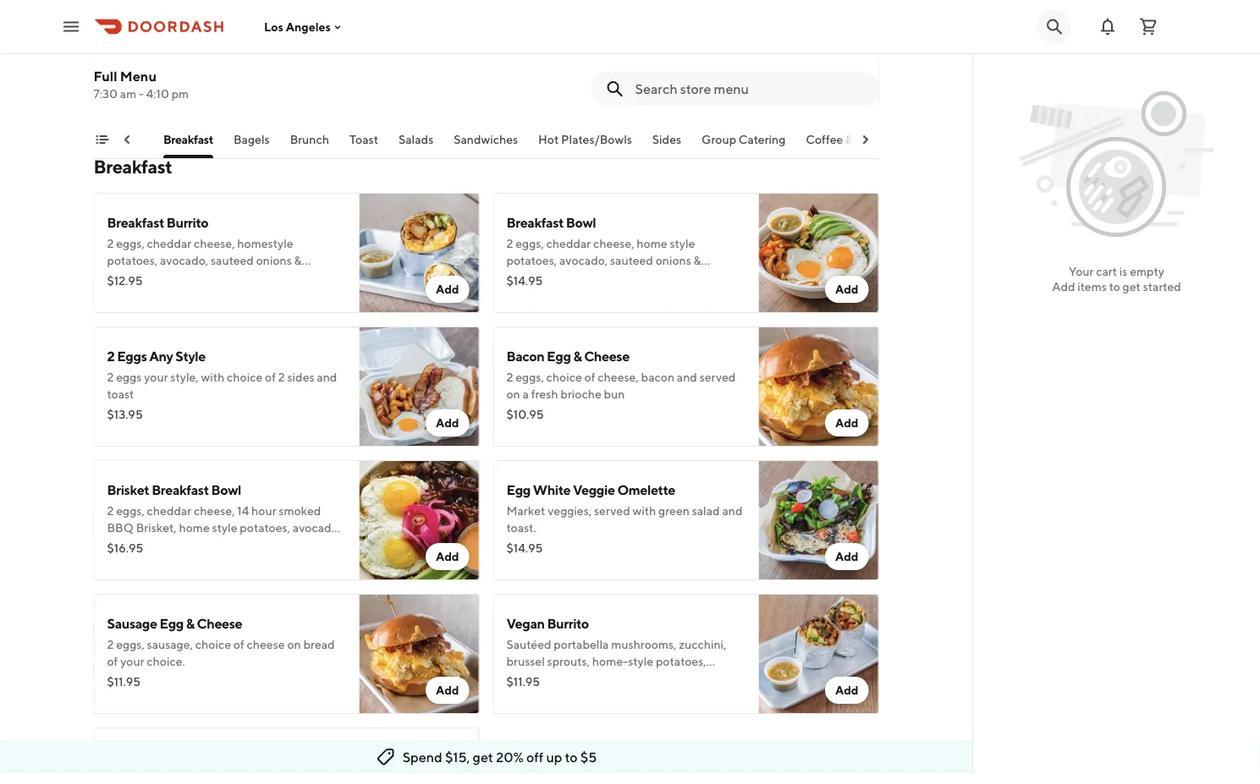 Task type: describe. For each thing, give the bounding box(es) containing it.
pickled
[[107, 538, 147, 552]]

choice inside sausage egg & cheese 2 eggs, sausage, choice of cheese on bread of your choice. $11.95
[[195, 638, 231, 652]]

style,
[[170, 370, 199, 384]]

choice.
[[147, 655, 185, 669]]

popular
[[69, 132, 111, 146]]

add for breakfast burrito
[[436, 282, 459, 296]]

add button for egg white veggie omelette
[[825, 543, 869, 570]]

add for egg white veggie omelette
[[835, 550, 859, 564]]

served inside egg white veggie omelette market veggies, served with green salad and toast. $14.95
[[594, 504, 630, 518]]

am
[[120, 87, 136, 101]]

sides
[[287, 370, 314, 384]]

bowl inside breakfast bowl 2 eggs, cheddar cheese, home style potatoes, avocado, sauteed onions & peppers, mixed greens and fresh spicy salsa.
[[566, 215, 596, 231]]

cherry
[[557, 672, 591, 685]]

fresh inside vegan burrito sautéed portabella mushrooms, zucchini, brussel sprouts, home-style potatoes, avocado, cherry tomatoes, sautéed onions & peppers, fresh spicy salsa.
[[556, 688, 583, 702]]

spend $15, get 20% off up to $5
[[403, 749, 597, 765]]

bacon
[[641, 370, 674, 384]]

bacon egg & cheese 2 eggs, choice of cheese, bacon and served on a fresh brioche bun $10.95
[[506, 348, 736, 421]]

plates/bowls
[[561, 132, 632, 146]]

toast
[[349, 132, 378, 146]]

salads button
[[399, 131, 433, 158]]

bagels
[[234, 132, 270, 146]]

popular items button
[[69, 131, 143, 158]]

sandwiches
[[454, 132, 518, 146]]

hot plates/bowls button
[[538, 131, 632, 158]]

tomatoes,
[[594, 672, 647, 685]]

$10.95
[[506, 407, 544, 421]]

vegan burrito image
[[759, 594, 879, 714]]

peppers, inside breakfast bowl 2 eggs, cheddar cheese, home style potatoes, avocado, sauteed onions & peppers, mixed greens and fresh spicy salsa.
[[506, 270, 553, 284]]

toast.
[[506, 521, 536, 535]]

breakfast inside 'breakfast burrito 2 eggs, cheddar cheese, homestyle potatoes, avocado, sauteed onions & peppers, fresh spicy salsa'
[[107, 215, 164, 231]]

sausage,
[[147, 638, 193, 652]]

your
[[1069, 264, 1094, 278]]

brunch
[[290, 132, 329, 146]]

brunch button
[[290, 131, 329, 158]]

and inside brisket breakfast bowl 2 eggs, cheddar cheese, 14 hour smoked bbq brisket, home style potatoes, avocado, pickled red onions, mixed greens and chipotle mayo.
[[284, 538, 304, 552]]

potatoes, inside 'breakfast burrito 2 eggs, cheddar cheese, homestyle potatoes, avocado, sauteed onions & peppers, fresh spicy salsa'
[[107, 253, 158, 267]]

items
[[1078, 280, 1107, 294]]

sauteed inside breakfast bowl 2 eggs, cheddar cheese, home style potatoes, avocado, sauteed onions & peppers, mixed greens and fresh spicy salsa.
[[610, 253, 653, 267]]

your inside sausage egg & cheese 2 eggs, sausage, choice of cheese on bread of your choice. $11.95
[[120, 655, 144, 669]]

sausage egg & cheese 2 eggs, sausage, choice of cheese on bread of your choice. $11.95
[[107, 616, 335, 689]]

americano
[[193, 25, 258, 41]]

sides button
[[652, 131, 681, 158]]

to for up
[[565, 749, 578, 765]]

cheddar for burrito
[[147, 237, 191, 250]]

empty
[[1130, 264, 1164, 278]]

started
[[1143, 280, 1181, 294]]

potatoes, inside vegan burrito sautéed portabella mushrooms, zucchini, brussel sprouts, home-style potatoes, avocado, cherry tomatoes, sautéed onions & peppers, fresh spicy salsa.
[[656, 655, 706, 669]]

& inside sausage egg & cheese 2 eggs, sausage, choice of cheese on bread of your choice. $11.95
[[186, 616, 194, 632]]

mayo.
[[154, 555, 186, 569]]

add button for brisket breakfast bowl
[[426, 543, 469, 570]]

red
[[149, 538, 167, 552]]

bowl inside brisket breakfast bowl 2 eggs, cheddar cheese, 14 hour smoked bbq brisket, home style potatoes, avocado, pickled red onions, mixed greens and chipotle mayo.
[[211, 482, 241, 498]]

choice inside bacon egg & cheese 2 eggs, choice of cheese, bacon and served on a fresh brioche bun $10.95
[[546, 370, 582, 384]]

onions inside breakfast bowl 2 eggs, cheddar cheese, home style potatoes, avocado, sauteed onions & peppers, mixed greens and fresh spicy salsa.
[[656, 253, 691, 267]]

veggies,
[[548, 504, 592, 518]]

breakfast inside breakfast bowl 2 eggs, cheddar cheese, home style potatoes, avocado, sauteed onions & peppers, mixed greens and fresh spicy salsa.
[[506, 215, 564, 231]]

$16.95
[[107, 541, 143, 555]]

home inside breakfast bowl 2 eggs, cheddar cheese, home style potatoes, avocado, sauteed onions & peppers, mixed greens and fresh spicy salsa.
[[637, 237, 667, 250]]

add button for 2 eggs any style
[[426, 410, 469, 437]]

14
[[237, 504, 249, 518]]

full
[[94, 68, 117, 84]]

bread
[[303, 638, 335, 652]]

cheese, inside brisket breakfast bowl 2 eggs, cheddar cheese, 14 hour smoked bbq brisket, home style potatoes, avocado, pickled red onions, mixed greens and chipotle mayo.
[[194, 504, 235, 518]]

hot plates/bowls
[[538, 132, 632, 146]]

cheese
[[247, 638, 285, 652]]

zucchini,
[[679, 638, 726, 652]]

hour
[[251, 504, 276, 518]]

get inside 'your cart is empty add items to get started'
[[1123, 280, 1141, 294]]

greens inside breakfast bowl 2 eggs, cheddar cheese, home style potatoes, avocado, sauteed onions & peppers, mixed greens and fresh spicy salsa.
[[591, 270, 627, 284]]

cheddar inside brisket breakfast bowl 2 eggs, cheddar cheese, 14 hour smoked bbq brisket, home style potatoes, avocado, pickled red onions, mixed greens and chipotle mayo.
[[147, 504, 191, 518]]

spicy inside vegan burrito sautéed portabella mushrooms, zucchini, brussel sprouts, home-style potatoes, avocado, cherry tomatoes, sautéed onions & peppers, fresh spicy salsa.
[[585, 688, 612, 702]]

salads
[[399, 132, 433, 146]]

items
[[113, 132, 143, 146]]

add button for sausage egg & cheese
[[426, 677, 469, 704]]

your cart is empty add items to get started
[[1052, 264, 1181, 294]]

sides
[[652, 132, 681, 146]]

breakfast burrito image
[[359, 193, 479, 313]]

bagels button
[[234, 131, 270, 158]]

$7.00
[[107, 50, 139, 64]]

cheese for sausage egg & cheese
[[197, 616, 242, 632]]

add inside 'your cart is empty add items to get started'
[[1052, 280, 1075, 294]]

7:30
[[94, 87, 118, 101]]

catering
[[739, 132, 786, 146]]

salsa. inside vegan burrito sautéed portabella mushrooms, zucchini, brussel sprouts, home-style potatoes, avocado, cherry tomatoes, sautéed onions & peppers, fresh spicy salsa.
[[615, 688, 643, 702]]

with inside egg white veggie omelette market veggies, served with green salad and toast. $14.95
[[633, 504, 656, 518]]

& inside bacon egg & cheese 2 eggs, choice of cheese, bacon and served on a fresh brioche bun $10.95
[[573, 348, 582, 364]]

bun
[[604, 387, 625, 401]]

coffee & tea button
[[806, 131, 874, 158]]

group catering
[[702, 132, 786, 146]]

& inside button
[[846, 132, 853, 146]]

avocado, inside breakfast bowl 2 eggs, cheddar cheese, home style potatoes, avocado, sauteed onions & peppers, mixed greens and fresh spicy salsa.
[[559, 253, 608, 267]]

brussel
[[506, 655, 545, 669]]

eggs, inside 'breakfast burrito 2 eggs, cheddar cheese, homestyle potatoes, avocado, sauteed onions & peppers, fresh spicy salsa'
[[116, 237, 144, 250]]

add for bacon egg & cheese
[[835, 416, 859, 430]]

brisket
[[107, 482, 149, 498]]

cheese, inside 'breakfast burrito 2 eggs, cheddar cheese, homestyle potatoes, avocado, sauteed onions & peppers, fresh spicy salsa'
[[194, 237, 235, 250]]

peppers, inside 'breakfast burrito 2 eggs, cheddar cheese, homestyle potatoes, avocado, sauteed onions & peppers, fresh spicy salsa'
[[107, 270, 154, 284]]

breakfast burrito 2 eggs, cheddar cheese, homestyle potatoes, avocado, sauteed onions & peppers, fresh spicy salsa
[[107, 215, 302, 284]]

1 $14.95 from the top
[[506, 274, 543, 288]]

toast button
[[349, 131, 378, 158]]

breakfast down pm
[[163, 132, 213, 146]]

spend
[[403, 749, 442, 765]]

burrito for vegan burrito
[[547, 616, 589, 632]]

add for brisket breakfast bowl
[[436, 550, 459, 564]]

coffee
[[806, 132, 843, 146]]

bacon egg & cheese image
[[759, 327, 879, 447]]

and inside egg white veggie omelette market veggies, served with green salad and toast. $14.95
[[722, 504, 743, 518]]

style inside brisket breakfast bowl 2 eggs, cheddar cheese, 14 hour smoked bbq brisket, home style potatoes, avocado, pickled red onions, mixed greens and chipotle mayo.
[[212, 521, 237, 535]]

add for vegan burrito
[[835, 683, 859, 697]]

sautéed
[[649, 672, 693, 685]]

2 eggs any style 2 eggs your style, with choice of 2 sides and toast $13.95
[[107, 348, 337, 421]]

$12.95
[[107, 274, 143, 288]]

egg white veggie omelette market veggies, served with green salad and toast. $14.95
[[506, 482, 743, 555]]

2 eggs any style image
[[359, 327, 479, 447]]

mushrooms,
[[611, 638, 677, 652]]

2 inside brisket breakfast bowl 2 eggs, cheddar cheese, 14 hour smoked bbq brisket, home style potatoes, avocado, pickled red onions, mixed greens and chipotle mayo.
[[107, 504, 114, 518]]

fresh inside bacon egg & cheese 2 eggs, choice of cheese, bacon and served on a fresh brioche bun $10.95
[[531, 387, 558, 401]]

is
[[1119, 264, 1128, 278]]

los angeles button
[[264, 20, 344, 34]]

white
[[533, 482, 570, 498]]

add for sausage egg & cheese
[[436, 683, 459, 697]]

portabella
[[554, 638, 609, 652]]

your inside 2 eggs any style 2 eggs your style, with choice of 2 sides and toast $13.95
[[144, 370, 168, 384]]

to for items
[[1109, 280, 1120, 294]]

los
[[264, 20, 283, 34]]

$13.95
[[107, 407, 143, 421]]

burrito for breakfast burrito
[[167, 215, 208, 231]]

spicy inside 'breakfast burrito 2 eggs, cheddar cheese, homestyle potatoes, avocado, sauteed onions & peppers, fresh spicy salsa'
[[185, 270, 213, 284]]

pm
[[172, 87, 189, 101]]

fresh inside 'breakfast burrito 2 eggs, cheddar cheese, homestyle potatoes, avocado, sauteed onions & peppers, fresh spicy salsa'
[[156, 270, 183, 284]]

coffee & tea
[[806, 132, 874, 146]]

& inside breakfast bowl 2 eggs, cheddar cheese, home style potatoes, avocado, sauteed onions & peppers, mixed greens and fresh spicy salsa.
[[694, 253, 701, 267]]

add button for vegan burrito
[[825, 677, 869, 704]]



Task type: locate. For each thing, give the bounding box(es) containing it.
get right $15, at the left bottom of page
[[473, 749, 493, 765]]

egg inside egg white veggie omelette market veggies, served with green salad and toast. $14.95
[[506, 482, 531, 498]]

0 horizontal spatial onions
[[256, 253, 292, 267]]

and inside breakfast bowl 2 eggs, cheddar cheese, home style potatoes, avocado, sauteed onions & peppers, mixed greens and fresh spicy salsa.
[[630, 270, 650, 284]]

burrito inside 'breakfast burrito 2 eggs, cheddar cheese, homestyle potatoes, avocado, sauteed onions & peppers, fresh spicy salsa'
[[167, 215, 208, 231]]

greens inside brisket breakfast bowl 2 eggs, cheddar cheese, 14 hour smoked bbq brisket, home style potatoes, avocado, pickled red onions, mixed greens and chipotle mayo.
[[245, 538, 282, 552]]

1 horizontal spatial burrito
[[547, 616, 589, 632]]

0 vertical spatial with
[[201, 370, 224, 384]]

1 vertical spatial cheese
[[197, 616, 242, 632]]

up
[[546, 749, 562, 765]]

peppers, up eggs
[[107, 270, 154, 284]]

cheese, inside breakfast bowl 2 eggs, cheddar cheese, home style potatoes, avocado, sauteed onions & peppers, mixed greens and fresh spicy salsa.
[[593, 237, 634, 250]]

egg inside bacon egg & cheese 2 eggs, choice of cheese, bacon and served on a fresh brioche bun $10.95
[[547, 348, 571, 364]]

1 vertical spatial greens
[[245, 538, 282, 552]]

breakfast inside brisket breakfast bowl 2 eggs, cheddar cheese, 14 hour smoked bbq brisket, home style potatoes, avocado, pickled red onions, mixed greens and chipotle mayo.
[[152, 482, 209, 498]]

add button for bacon egg & cheese
[[825, 410, 869, 437]]

1 horizontal spatial served
[[700, 370, 736, 384]]

eggs, inside bacon egg & cheese 2 eggs, choice of cheese, bacon and served on a fresh brioche bun $10.95
[[516, 370, 544, 384]]

cheddar
[[147, 237, 191, 250], [546, 237, 591, 250], [147, 504, 191, 518]]

brioche
[[561, 387, 601, 401]]

your
[[144, 370, 168, 384], [120, 655, 144, 669]]

tea
[[855, 132, 874, 146]]

cookie butter americano
[[107, 25, 258, 41]]

angeles
[[286, 20, 331, 34]]

peppers, inside vegan burrito sautéed portabella mushrooms, zucchini, brussel sprouts, home-style potatoes, avocado, cherry tomatoes, sautéed onions & peppers, fresh spicy salsa.
[[506, 688, 553, 702]]

of left cheese
[[233, 638, 244, 652]]

style inside vegan burrito sautéed portabella mushrooms, zucchini, brussel sprouts, home-style potatoes, avocado, cherry tomatoes, sautéed onions & peppers, fresh spicy salsa.
[[628, 655, 653, 669]]

0 horizontal spatial spicy
[[185, 270, 213, 284]]

on left a
[[506, 387, 520, 401]]

breakfast bowl image
[[759, 193, 879, 313]]

egg
[[547, 348, 571, 364], [506, 482, 531, 498], [159, 616, 184, 632]]

cookie
[[107, 25, 150, 41]]

onions inside 'breakfast burrito 2 eggs, cheddar cheese, homestyle potatoes, avocado, sauteed onions & peppers, fresh spicy salsa'
[[256, 253, 292, 267]]

0 horizontal spatial $11.95
[[107, 675, 141, 689]]

&
[[846, 132, 853, 146], [294, 253, 302, 267], [694, 253, 701, 267], [573, 348, 582, 364], [186, 616, 194, 632], [733, 672, 740, 685]]

1 horizontal spatial on
[[506, 387, 520, 401]]

mixed inside breakfast bowl 2 eggs, cheddar cheese, home style potatoes, avocado, sauteed onions & peppers, mixed greens and fresh spicy salsa.
[[556, 270, 589, 284]]

egg white veggie omelette image
[[759, 460, 879, 581]]

full menu 7:30 am - 4:10 pm
[[94, 68, 189, 101]]

cheddar inside breakfast bowl 2 eggs, cheddar cheese, home style potatoes, avocado, sauteed onions & peppers, mixed greens and fresh spicy salsa.
[[546, 237, 591, 250]]

salsa
[[215, 270, 241, 284]]

brisket breakfast bowl image
[[359, 460, 479, 581]]

cheese, inside bacon egg & cheese 2 eggs, choice of cheese, bacon and served on a fresh brioche bun $10.95
[[598, 370, 639, 384]]

1 horizontal spatial sauteed
[[610, 253, 653, 267]]

egg for sausage egg & cheese
[[159, 616, 184, 632]]

0 vertical spatial bowl
[[566, 215, 596, 231]]

scroll menu navigation left image
[[121, 133, 134, 146]]

of down sausage
[[107, 655, 118, 669]]

1 vertical spatial served
[[594, 504, 630, 518]]

home
[[637, 237, 667, 250], [179, 521, 210, 535]]

potatoes, inside brisket breakfast bowl 2 eggs, cheddar cheese, 14 hour smoked bbq brisket, home style potatoes, avocado, pickled red onions, mixed greens and chipotle mayo.
[[240, 521, 290, 535]]

2 horizontal spatial egg
[[547, 348, 571, 364]]

spicy
[[185, 270, 213, 284], [682, 270, 709, 284], [585, 688, 612, 702]]

1 vertical spatial $14.95
[[506, 541, 543, 555]]

get
[[1123, 280, 1141, 294], [473, 749, 493, 765]]

of left sides
[[265, 370, 276, 384]]

popular items
[[69, 132, 143, 146]]

$11.95
[[107, 675, 141, 689], [506, 675, 540, 689]]

of inside bacon egg & cheese 2 eggs, choice of cheese, bacon and served on a fresh brioche bun $10.95
[[584, 370, 595, 384]]

salsa. inside breakfast bowl 2 eggs, cheddar cheese, home style potatoes, avocado, sauteed onions & peppers, mixed greens and fresh spicy salsa.
[[711, 270, 740, 284]]

1 vertical spatial mixed
[[210, 538, 243, 552]]

0 vertical spatial burrito
[[167, 215, 208, 231]]

cheddar for bowl
[[546, 237, 591, 250]]

to right up
[[565, 749, 578, 765]]

0 horizontal spatial served
[[594, 504, 630, 518]]

choice left sides
[[227, 370, 263, 384]]

0 horizontal spatial style
[[212, 521, 237, 535]]

smoked
[[279, 504, 321, 518]]

home inside brisket breakfast bowl 2 eggs, cheddar cheese, 14 hour smoked bbq brisket, home style potatoes, avocado, pickled red onions, mixed greens and chipotle mayo.
[[179, 521, 210, 535]]

egg inside sausage egg & cheese 2 eggs, sausage, choice of cheese on bread of your choice. $11.95
[[159, 616, 184, 632]]

with inside 2 eggs any style 2 eggs your style, with choice of 2 sides and toast $13.95
[[201, 370, 224, 384]]

2 vertical spatial style
[[628, 655, 653, 669]]

1 horizontal spatial to
[[1109, 280, 1120, 294]]

0 horizontal spatial get
[[473, 749, 493, 765]]

Item Search search field
[[635, 80, 865, 98]]

served right bacon on the right top of page
[[700, 370, 736, 384]]

cookie butter americano image
[[359, 0, 479, 107]]

$15,
[[445, 749, 470, 765]]

off
[[526, 749, 543, 765]]

0 vertical spatial mixed
[[556, 270, 589, 284]]

served
[[700, 370, 736, 384], [594, 504, 630, 518]]

0 horizontal spatial with
[[201, 370, 224, 384]]

get down is
[[1123, 280, 1141, 294]]

0 vertical spatial egg
[[547, 348, 571, 364]]

egg up "sausage,"
[[159, 616, 184, 632]]

eggs, inside brisket breakfast bowl 2 eggs, cheddar cheese, 14 hour smoked bbq brisket, home style potatoes, avocado, pickled red onions, mixed greens and chipotle mayo.
[[116, 504, 144, 518]]

chipotle
[[107, 555, 151, 569]]

breakfast up brisket,
[[152, 482, 209, 498]]

cheese for bacon egg & cheese
[[584, 348, 629, 364]]

1 horizontal spatial onions
[[656, 253, 691, 267]]

on
[[506, 387, 520, 401], [287, 638, 301, 652]]

0 horizontal spatial bowl
[[211, 482, 241, 498]]

add button for breakfast burrito
[[426, 276, 469, 303]]

eggs, inside sausage egg & cheese 2 eggs, sausage, choice of cheese on bread of your choice. $11.95
[[116, 638, 144, 652]]

1 sauteed from the left
[[211, 253, 254, 267]]

and inside 2 eggs any style 2 eggs your style, with choice of 2 sides and toast $13.95
[[317, 370, 337, 384]]

$5.00
[[506, 50, 540, 64]]

2 $11.95 from the left
[[506, 675, 540, 689]]

show menu categories image
[[95, 133, 109, 146]]

sauteed
[[211, 253, 254, 267], [610, 253, 653, 267]]

0 horizontal spatial greens
[[245, 538, 282, 552]]

your down any
[[144, 370, 168, 384]]

0 horizontal spatial mixed
[[210, 538, 243, 552]]

sautéed
[[506, 638, 551, 652]]

1 vertical spatial salsa.
[[615, 688, 643, 702]]

any
[[149, 348, 173, 364]]

los angeles
[[264, 20, 331, 34]]

burrito
[[167, 215, 208, 231], [547, 616, 589, 632]]

0 horizontal spatial sauteed
[[211, 253, 254, 267]]

1 vertical spatial on
[[287, 638, 301, 652]]

a
[[523, 387, 529, 401]]

eggs,
[[116, 237, 144, 250], [516, 237, 544, 250], [516, 370, 544, 384], [116, 504, 144, 518], [116, 638, 144, 652]]

0 horizontal spatial home
[[179, 521, 210, 535]]

green
[[658, 504, 690, 518]]

cheese
[[584, 348, 629, 364], [197, 616, 242, 632]]

1 vertical spatial with
[[633, 504, 656, 518]]

1 vertical spatial bowl
[[211, 482, 241, 498]]

served inside bacon egg & cheese 2 eggs, choice of cheese, bacon and served on a fresh brioche bun $10.95
[[700, 370, 736, 384]]

avocado,
[[160, 253, 208, 267], [559, 253, 608, 267], [293, 521, 341, 535], [506, 672, 555, 685]]

peppers,
[[107, 270, 154, 284], [506, 270, 553, 284], [506, 688, 553, 702]]

with
[[201, 370, 224, 384], [633, 504, 656, 518]]

sauteed inside 'breakfast burrito 2 eggs, cheddar cheese, homestyle potatoes, avocado, sauteed onions & peppers, fresh spicy salsa'
[[211, 253, 254, 267]]

1 horizontal spatial bowl
[[566, 215, 596, 231]]

open menu image
[[61, 17, 81, 37]]

$14.95
[[506, 274, 543, 288], [506, 541, 543, 555]]

1 vertical spatial home
[[179, 521, 210, 535]]

and inside bacon egg & cheese 2 eggs, choice of cheese, bacon and served on a fresh brioche bun $10.95
[[677, 370, 697, 384]]

1 vertical spatial get
[[473, 749, 493, 765]]

0 vertical spatial your
[[144, 370, 168, 384]]

fresh inside breakfast bowl 2 eggs, cheddar cheese, home style potatoes, avocado, sauteed onions & peppers, mixed greens and fresh spicy salsa.
[[652, 270, 679, 284]]

breakfast down the hot
[[506, 215, 564, 231]]

market
[[506, 504, 545, 518]]

2 inside bacon egg & cheese 2 eggs, choice of cheese, bacon and served on a fresh brioche bun $10.95
[[506, 370, 513, 384]]

1 horizontal spatial $11.95
[[506, 675, 540, 689]]

peppers, up bacon
[[506, 270, 553, 284]]

avocado, inside 'breakfast burrito 2 eggs, cheddar cheese, homestyle potatoes, avocado, sauteed onions & peppers, fresh spicy salsa'
[[160, 253, 208, 267]]

add for 2 eggs any style
[[436, 416, 459, 430]]

breakfast down scroll menu navigation left icon
[[94, 156, 172, 178]]

0 vertical spatial served
[[700, 370, 736, 384]]

1 $11.95 from the left
[[107, 675, 141, 689]]

0 vertical spatial $14.95
[[506, 274, 543, 288]]

bbq
[[107, 521, 134, 535]]

0 horizontal spatial on
[[287, 638, 301, 652]]

vegan
[[506, 616, 545, 632]]

breakfast bowl 2 eggs, cheddar cheese, home style potatoes, avocado, sauteed onions & peppers, mixed greens and fresh spicy salsa.
[[506, 215, 740, 284]]

on inside sausage egg & cheese 2 eggs, sausage, choice of cheese on bread of your choice. $11.95
[[287, 638, 301, 652]]

choice up the brioche
[[546, 370, 582, 384]]

hot
[[538, 132, 559, 146]]

2 inside breakfast bowl 2 eggs, cheddar cheese, home style potatoes, avocado, sauteed onions & peppers, mixed greens and fresh spicy salsa.
[[506, 237, 513, 250]]

spicy inside breakfast bowl 2 eggs, cheddar cheese, home style potatoes, avocado, sauteed onions & peppers, mixed greens and fresh spicy salsa.
[[682, 270, 709, 284]]

2 sauteed from the left
[[610, 253, 653, 267]]

cheese,
[[194, 237, 235, 250], [593, 237, 634, 250], [598, 370, 639, 384], [194, 504, 235, 518]]

0 vertical spatial salsa.
[[711, 270, 740, 284]]

1 horizontal spatial style
[[628, 655, 653, 669]]

$14.95 down toast.
[[506, 541, 543, 555]]

scroll menu navigation right image
[[859, 133, 872, 146]]

1 horizontal spatial cheese
[[584, 348, 629, 364]]

$14.95 inside egg white veggie omelette market veggies, served with green salad and toast. $14.95
[[506, 541, 543, 555]]

2 vertical spatial egg
[[159, 616, 184, 632]]

$14.95 up bacon
[[506, 274, 543, 288]]

1 horizontal spatial salsa.
[[711, 270, 740, 284]]

0 horizontal spatial to
[[565, 749, 578, 765]]

bowl
[[566, 215, 596, 231], [211, 482, 241, 498]]

2 inside sausage egg & cheese 2 eggs, sausage, choice of cheese on bread of your choice. $11.95
[[107, 638, 114, 652]]

sprouts,
[[547, 655, 590, 669]]

potatoes,
[[107, 253, 158, 267], [506, 253, 557, 267], [240, 521, 290, 535], [656, 655, 706, 669]]

group
[[702, 132, 736, 146]]

1 vertical spatial your
[[120, 655, 144, 669]]

egg right bacon
[[547, 348, 571, 364]]

mixed
[[556, 270, 589, 284], [210, 538, 243, 552]]

bacon
[[506, 348, 544, 364]]

omelette
[[617, 482, 675, 498]]

0 horizontal spatial salsa.
[[615, 688, 643, 702]]

1 vertical spatial to
[[565, 749, 578, 765]]

0 vertical spatial get
[[1123, 280, 1141, 294]]

style
[[670, 237, 695, 250], [212, 521, 237, 535], [628, 655, 653, 669]]

onions inside vegan burrito sautéed portabella mushrooms, zucchini, brussel sprouts, home-style potatoes, avocado, cherry tomatoes, sautéed onions & peppers, fresh spicy salsa.
[[695, 672, 731, 685]]

style inside breakfast bowl 2 eggs, cheddar cheese, home style potatoes, avocado, sauteed onions & peppers, mixed greens and fresh spicy salsa.
[[670, 237, 695, 250]]

& inside 'breakfast burrito 2 eggs, cheddar cheese, homestyle potatoes, avocado, sauteed onions & peppers, fresh spicy salsa'
[[294, 253, 302, 267]]

potatoes, inside breakfast bowl 2 eggs, cheddar cheese, home style potatoes, avocado, sauteed onions & peppers, mixed greens and fresh spicy salsa.
[[506, 253, 557, 267]]

0 horizontal spatial egg
[[159, 616, 184, 632]]

20%
[[496, 749, 524, 765]]

1 horizontal spatial spicy
[[585, 688, 612, 702]]

0 vertical spatial on
[[506, 387, 520, 401]]

4:10
[[146, 87, 169, 101]]

0 vertical spatial to
[[1109, 280, 1120, 294]]

$5
[[580, 749, 597, 765]]

0 horizontal spatial burrito
[[167, 215, 208, 231]]

burrito inside vegan burrito sautéed portabella mushrooms, zucchini, brussel sprouts, home-style potatoes, avocado, cherry tomatoes, sautéed onions & peppers, fresh spicy salsa.
[[547, 616, 589, 632]]

choice inside 2 eggs any style 2 eggs your style, with choice of 2 sides and toast $13.95
[[227, 370, 263, 384]]

salad
[[692, 504, 720, 518]]

cart
[[1096, 264, 1117, 278]]

2 inside 'breakfast burrito 2 eggs, cheddar cheese, homestyle potatoes, avocado, sauteed onions & peppers, fresh spicy salsa'
[[107, 237, 114, 250]]

on left bread at the left bottom
[[287, 638, 301, 652]]

with down omelette
[[633, 504, 656, 518]]

of up the brioche
[[584, 370, 595, 384]]

cheese inside sausage egg & cheese 2 eggs, sausage, choice of cheese on bread of your choice. $11.95
[[197, 616, 242, 632]]

1 horizontal spatial home
[[637, 237, 667, 250]]

2
[[107, 237, 114, 250], [506, 237, 513, 250], [107, 348, 115, 364], [107, 370, 114, 384], [278, 370, 285, 384], [506, 370, 513, 384], [107, 504, 114, 518], [107, 638, 114, 652]]

0 horizontal spatial cheese
[[197, 616, 242, 632]]

mixed inside brisket breakfast bowl 2 eggs, cheddar cheese, 14 hour smoked bbq brisket, home style potatoes, avocado, pickled red onions, mixed greens and chipotle mayo.
[[210, 538, 243, 552]]

sandwiches button
[[454, 131, 518, 158]]

0 vertical spatial cheese
[[584, 348, 629, 364]]

on inside bacon egg & cheese 2 eggs, choice of cheese, bacon and served on a fresh brioche bun $10.95
[[506, 387, 520, 401]]

style
[[175, 348, 206, 364]]

0 items, open order cart image
[[1138, 17, 1159, 37]]

cheese inside bacon egg & cheese 2 eggs, choice of cheese, bacon and served on a fresh brioche bun $10.95
[[584, 348, 629, 364]]

notification bell image
[[1098, 17, 1118, 37]]

add for breakfast bowl
[[835, 282, 859, 296]]

homestyle
[[237, 237, 293, 250]]

1 vertical spatial burrito
[[547, 616, 589, 632]]

0 vertical spatial home
[[637, 237, 667, 250]]

1 horizontal spatial egg
[[506, 482, 531, 498]]

0 vertical spatial greens
[[591, 270, 627, 284]]

your left choice.
[[120, 655, 144, 669]]

1 horizontal spatial get
[[1123, 280, 1141, 294]]

onions,
[[169, 538, 208, 552]]

$11.95 inside sausage egg & cheese 2 eggs, sausage, choice of cheese on bread of your choice. $11.95
[[107, 675, 141, 689]]

eggs
[[116, 370, 142, 384]]

cheddar inside 'breakfast burrito 2 eggs, cheddar cheese, homestyle potatoes, avocado, sauteed onions & peppers, fresh spicy salsa'
[[147, 237, 191, 250]]

choice right "sausage,"
[[195, 638, 231, 652]]

butter
[[152, 25, 191, 41]]

to inside 'your cart is empty add items to get started'
[[1109, 280, 1120, 294]]

breakfast up $12.95
[[107, 215, 164, 231]]

of inside 2 eggs any style 2 eggs your style, with choice of 2 sides and toast $13.95
[[265, 370, 276, 384]]

1 horizontal spatial with
[[633, 504, 656, 518]]

avocado, inside vegan burrito sautéed portabella mushrooms, zucchini, brussel sprouts, home-style potatoes, avocado, cherry tomatoes, sautéed onions & peppers, fresh spicy salsa.
[[506, 672, 555, 685]]

1 horizontal spatial mixed
[[556, 270, 589, 284]]

1 horizontal spatial greens
[[591, 270, 627, 284]]

toast
[[107, 387, 134, 401]]

choice
[[227, 370, 263, 384], [546, 370, 582, 384], [195, 638, 231, 652]]

eggs
[[117, 348, 147, 364]]

and
[[630, 270, 650, 284], [317, 370, 337, 384], [677, 370, 697, 384], [722, 504, 743, 518], [284, 538, 304, 552]]

$11.95 down sausage
[[107, 675, 141, 689]]

with right 'style,' in the left top of the page
[[201, 370, 224, 384]]

peppers, down brussel
[[506, 688, 553, 702]]

served down veggie
[[594, 504, 630, 518]]

1 vertical spatial egg
[[506, 482, 531, 498]]

1 vertical spatial style
[[212, 521, 237, 535]]

brisket breakfast bowl 2 eggs, cheddar cheese, 14 hour smoked bbq brisket, home style potatoes, avocado, pickled red onions, mixed greens and chipotle mayo.
[[107, 482, 341, 569]]

bowl up 14
[[211, 482, 241, 498]]

avocado, inside brisket breakfast bowl 2 eggs, cheddar cheese, 14 hour smoked bbq brisket, home style potatoes, avocado, pickled red onions, mixed greens and chipotle mayo.
[[293, 521, 341, 535]]

egg up market
[[506, 482, 531, 498]]

to down cart
[[1109, 280, 1120, 294]]

egg for bacon egg & cheese
[[547, 348, 571, 364]]

& inside vegan burrito sautéed portabella mushrooms, zucchini, brussel sprouts, home-style potatoes, avocado, cherry tomatoes, sautéed onions & peppers, fresh spicy salsa.
[[733, 672, 740, 685]]

add button for breakfast bowl
[[825, 276, 869, 303]]

sausage egg & cheese image
[[359, 594, 479, 714]]

2 $14.95 from the top
[[506, 541, 543, 555]]

0 vertical spatial style
[[670, 237, 695, 250]]

menu
[[120, 68, 157, 84]]

2 horizontal spatial style
[[670, 237, 695, 250]]

2 horizontal spatial spicy
[[682, 270, 709, 284]]

eggs, inside breakfast bowl 2 eggs, cheddar cheese, home style potatoes, avocado, sauteed onions & peppers, mixed greens and fresh spicy salsa.
[[516, 237, 544, 250]]

$11.95 down brussel
[[506, 675, 540, 689]]

bowl down hot plates/bowls button
[[566, 215, 596, 231]]

breakfast
[[163, 132, 213, 146], [94, 156, 172, 178], [107, 215, 164, 231], [506, 215, 564, 231], [152, 482, 209, 498]]

-
[[139, 87, 144, 101]]

side caesar salad image
[[759, 0, 879, 107]]

2 horizontal spatial onions
[[695, 672, 731, 685]]

vegan burrito sautéed portabella mushrooms, zucchini, brussel sprouts, home-style potatoes, avocado, cherry tomatoes, sautéed onions & peppers, fresh spicy salsa.
[[506, 616, 740, 702]]



Task type: vqa. For each thing, say whether or not it's contained in the screenshot.


